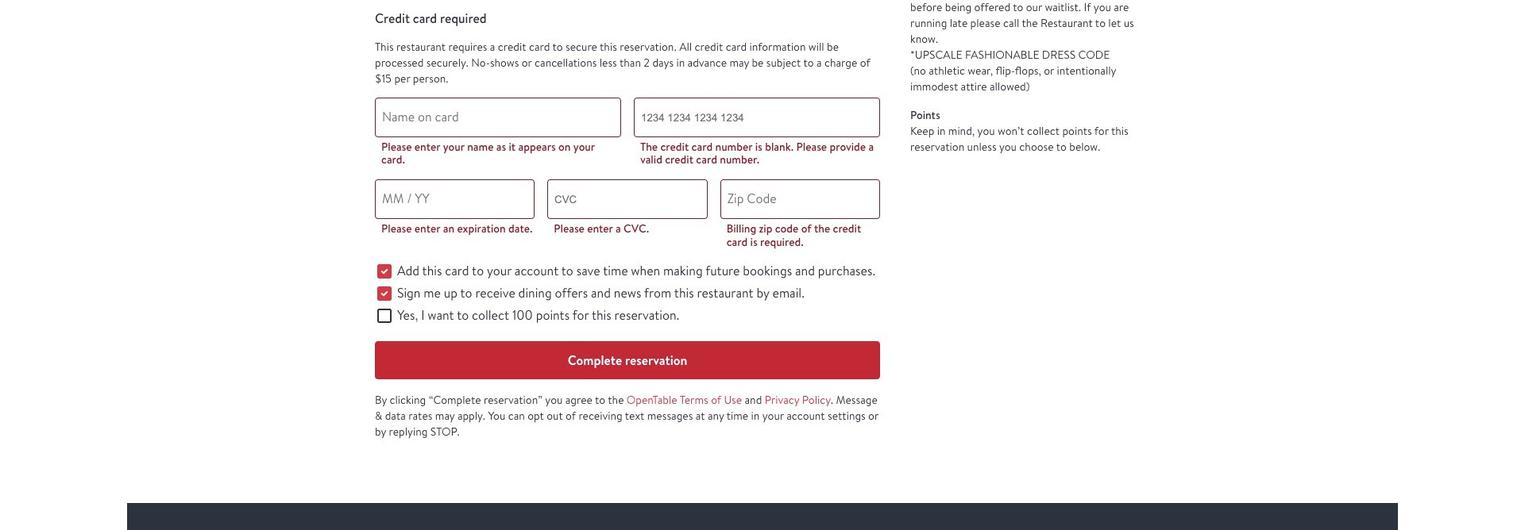 Task type: describe. For each thing, give the bounding box(es) containing it.
alert for credit or debit card expiration date text field
[[381, 223, 533, 236]]

alert for name on card text field
[[381, 141, 621, 166]]

Name on card text field
[[376, 99, 621, 137]]

alert for zip code text box
[[727, 223, 880, 248]]



Task type: vqa. For each thing, say whether or not it's contained in the screenshot.
ALERT corresponding to "Credit or debit card expiration date" 'Text Box'
yes



Task type: locate. For each thing, give the bounding box(es) containing it.
alert
[[381, 141, 621, 166], [641, 141, 881, 166], [381, 223, 533, 236], [554, 223, 649, 236], [727, 223, 880, 248]]

Credit or debit card expiration date text field
[[376, 181, 534, 219]]

Zip Code text field
[[721, 181, 880, 219]]



